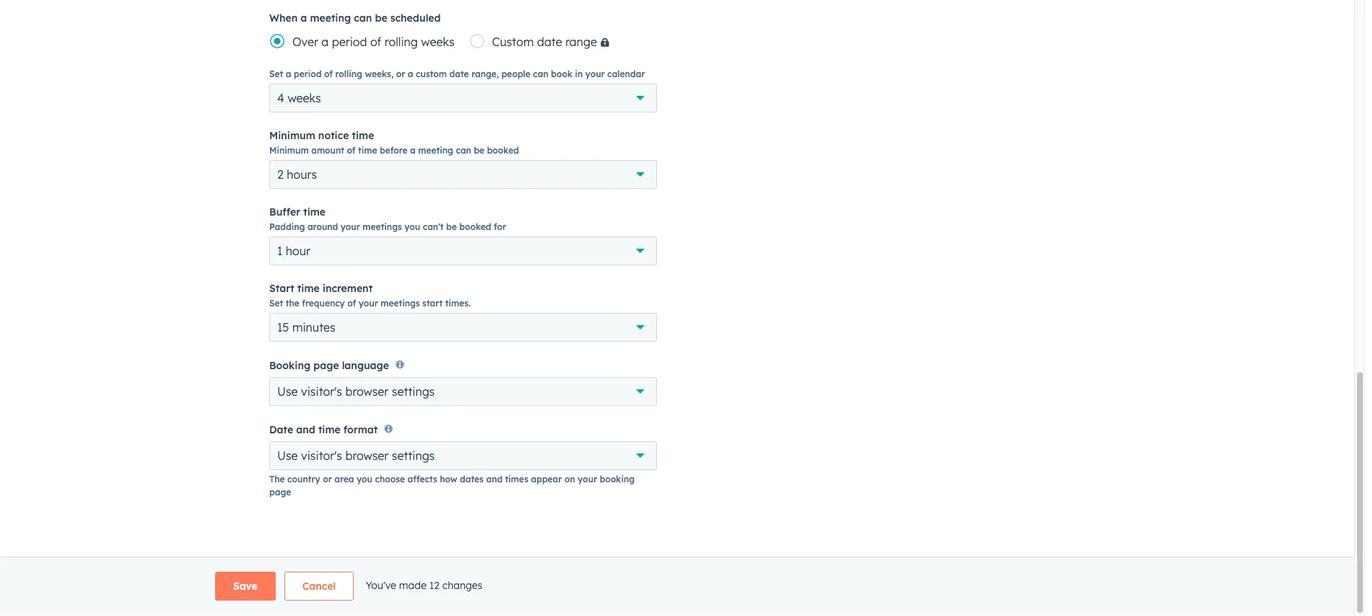 Task type: describe. For each thing, give the bounding box(es) containing it.
0 vertical spatial can
[[354, 11, 372, 24]]

start
[[422, 298, 443, 309]]

booking
[[269, 360, 311, 373]]

affects
[[408, 475, 437, 485]]

buffer
[[269, 206, 300, 219]]

15 minutes button
[[269, 313, 657, 342]]

people
[[502, 68, 530, 79]]

a inside minimum notice time minimum amount of time before a meeting can be booked
[[410, 145, 416, 156]]

of left weeks, on the top left
[[324, 68, 333, 79]]

2 hours
[[277, 167, 317, 182]]

weeks,
[[365, 68, 394, 79]]

times.
[[445, 298, 471, 309]]

page inside the country or area you choose affects how dates and times appear on your booking page
[[269, 488, 291, 498]]

date and time format
[[269, 424, 378, 437]]

minutes
[[292, 320, 335, 335]]

2
[[277, 167, 284, 182]]

your inside buffer time padding around your meetings you can't be booked for
[[341, 221, 360, 232]]

use visitor's browser settings for time
[[277, 449, 435, 464]]

country
[[287, 475, 320, 485]]

booking
[[600, 475, 635, 485]]

booking page language
[[269, 360, 389, 373]]

custom
[[416, 68, 447, 79]]

rolling for weeks,
[[335, 68, 362, 79]]

start time increment set the frequency of your meetings start times.
[[269, 282, 471, 309]]

custom date range
[[492, 34, 597, 49]]

meeting inside minimum notice time minimum amount of time before a meeting can be booked
[[418, 145, 453, 156]]

0 horizontal spatial and
[[296, 424, 315, 437]]

browser for booking page language
[[345, 385, 389, 399]]

be inside buffer time padding around your meetings you can't be booked for
[[446, 221, 457, 232]]

you inside the country or area you choose affects how dates and times appear on your booking page
[[357, 475, 373, 485]]

15 minutes
[[277, 320, 335, 335]]

cancel button
[[284, 573, 354, 601]]

padding
[[269, 221, 305, 232]]

the
[[286, 298, 299, 309]]

use for date
[[277, 449, 298, 464]]

be inside minimum notice time minimum amount of time before a meeting can be booked
[[474, 145, 485, 156]]

minimum notice time minimum amount of time before a meeting can be booked
[[269, 129, 519, 156]]

scheduled
[[390, 11, 441, 24]]

2 minimum from the top
[[269, 145, 309, 156]]

format
[[344, 424, 378, 437]]

period for set
[[294, 68, 322, 79]]

4
[[277, 91, 284, 105]]

set inside 'start time increment set the frequency of your meetings start times.'
[[269, 298, 283, 309]]

time inside 'start time increment set the frequency of your meetings start times.'
[[297, 282, 320, 295]]

the country or area you choose affects how dates and times appear on your booking page
[[269, 475, 635, 498]]

2 hours button
[[269, 160, 657, 189]]

can't
[[423, 221, 444, 232]]

or inside the country or area you choose affects how dates and times appear on your booking page
[[323, 475, 332, 485]]

save
[[233, 581, 258, 594]]

appear
[[531, 475, 562, 485]]

in
[[575, 68, 583, 79]]

of inside 'start time increment set the frequency of your meetings start times.'
[[347, 298, 356, 309]]

use visitor's browser settings button for date and time format
[[269, 442, 657, 471]]

time right notice
[[352, 129, 374, 142]]

around
[[308, 221, 338, 232]]

date
[[269, 424, 293, 437]]

time left before
[[358, 145, 377, 156]]

1
[[277, 244, 283, 258]]

you've
[[366, 580, 396, 593]]

cancel
[[302, 581, 336, 594]]

of inside minimum notice time minimum amount of time before a meeting can be booked
[[347, 145, 356, 156]]

0 horizontal spatial date
[[450, 68, 469, 79]]

time inside buffer time padding around your meetings you can't be booked for
[[303, 206, 326, 219]]

range
[[565, 34, 597, 49]]

15
[[277, 320, 289, 335]]

and inside the country or area you choose affects how dates and times appear on your booking page
[[486, 475, 503, 485]]

4 weeks
[[277, 91, 321, 105]]

frequency
[[302, 298, 345, 309]]

a for when
[[301, 11, 307, 24]]

when a meeting can be scheduled element
[[269, 29, 657, 53]]

your inside the country or area you choose affects how dates and times appear on your booking page
[[578, 475, 597, 485]]

page section element
[[181, 573, 1174, 601]]

custom
[[492, 34, 534, 49]]

book
[[551, 68, 573, 79]]

when
[[269, 11, 298, 24]]

amount
[[311, 145, 344, 156]]



Task type: vqa. For each thing, say whether or not it's contained in the screenshot.
Other conversations (0) DROPDOWN BUTTON's caret icon
no



Task type: locate. For each thing, give the bounding box(es) containing it.
over
[[292, 34, 318, 49]]

0 vertical spatial minimum
[[269, 129, 315, 142]]

and right date
[[296, 424, 315, 437]]

browser down language
[[345, 385, 389, 399]]

1 vertical spatial minimum
[[269, 145, 309, 156]]

minimum down 4 weeks
[[269, 129, 315, 142]]

1 horizontal spatial rolling
[[385, 34, 418, 49]]

1 vertical spatial visitor's
[[301, 449, 342, 464]]

time left format at the bottom
[[318, 424, 341, 437]]

changes
[[442, 580, 483, 593]]

for
[[494, 221, 506, 232]]

booked
[[487, 145, 519, 156], [459, 221, 491, 232]]

1 horizontal spatial or
[[396, 68, 405, 79]]

12
[[429, 580, 440, 593]]

range,
[[472, 68, 499, 79]]

use visitor's browser settings button
[[269, 378, 657, 407], [269, 442, 657, 471]]

of down increment
[[347, 298, 356, 309]]

0 vertical spatial weeks
[[421, 34, 455, 49]]

0 vertical spatial use visitor's browser settings button
[[269, 378, 657, 407]]

meeting up the over
[[310, 11, 351, 24]]

time
[[352, 129, 374, 142], [358, 145, 377, 156], [303, 206, 326, 219], [297, 282, 320, 295], [318, 424, 341, 437]]

use visitor's browser settings
[[277, 385, 435, 399], [277, 449, 435, 464]]

1 vertical spatial browser
[[345, 449, 389, 464]]

use for booking
[[277, 385, 298, 399]]

weeks
[[421, 34, 455, 49], [288, 91, 321, 105]]

0 horizontal spatial weeks
[[288, 91, 321, 105]]

use down "booking"
[[277, 385, 298, 399]]

you right area on the bottom left of page
[[357, 475, 373, 485]]

0 vertical spatial set
[[269, 68, 283, 79]]

time up frequency
[[297, 282, 320, 295]]

before
[[380, 145, 408, 156]]

use visitor's browser settings for language
[[277, 385, 435, 399]]

1 vertical spatial settings
[[392, 449, 435, 464]]

1 horizontal spatial weeks
[[421, 34, 455, 49]]

use visitor's browser settings up area on the bottom left of page
[[277, 449, 435, 464]]

visitor's for page
[[301, 385, 342, 399]]

minimum up 2 hours
[[269, 145, 309, 156]]

1 horizontal spatial page
[[314, 360, 339, 373]]

1 horizontal spatial be
[[446, 221, 457, 232]]

settings for date and time format
[[392, 449, 435, 464]]

2 visitor's from the top
[[301, 449, 342, 464]]

set a period of rolling weeks, or a custom date range, people can book in your calendar
[[269, 68, 645, 79]]

1 vertical spatial use
[[277, 449, 298, 464]]

0 vertical spatial meeting
[[310, 11, 351, 24]]

calendar
[[607, 68, 645, 79]]

or left area on the bottom left of page
[[323, 475, 332, 485]]

1 visitor's from the top
[[301, 385, 342, 399]]

meetings inside 'start time increment set the frequency of your meetings start times.'
[[381, 298, 420, 309]]

0 horizontal spatial meeting
[[310, 11, 351, 24]]

or
[[396, 68, 405, 79], [323, 475, 332, 485]]

your right in
[[585, 68, 605, 79]]

browser down format at the bottom
[[345, 449, 389, 464]]

increment
[[323, 282, 373, 295]]

page right "booking"
[[314, 360, 339, 373]]

weeks inside popup button
[[288, 91, 321, 105]]

period
[[332, 34, 367, 49], [294, 68, 322, 79]]

0 vertical spatial page
[[314, 360, 339, 373]]

you inside buffer time padding around your meetings you can't be booked for
[[405, 221, 420, 232]]

period down the when a meeting can be scheduled
[[332, 34, 367, 49]]

2 horizontal spatial can
[[533, 68, 549, 79]]

0 vertical spatial visitor's
[[301, 385, 342, 399]]

date
[[537, 34, 562, 49], [450, 68, 469, 79]]

1 vertical spatial and
[[486, 475, 503, 485]]

be right can't
[[446, 221, 457, 232]]

settings
[[392, 385, 435, 399], [392, 449, 435, 464]]

visitor's for and
[[301, 449, 342, 464]]

1 horizontal spatial and
[[486, 475, 503, 485]]

hour
[[286, 244, 310, 258]]

2 vertical spatial can
[[456, 145, 471, 156]]

browser
[[345, 385, 389, 399], [345, 449, 389, 464]]

visitor's
[[301, 385, 342, 399], [301, 449, 342, 464]]

your inside 'start time increment set the frequency of your meetings start times.'
[[359, 298, 378, 309]]

your down increment
[[359, 298, 378, 309]]

weeks down the scheduled
[[421, 34, 455, 49]]

browser for date and time format
[[345, 449, 389, 464]]

0 vertical spatial be
[[375, 11, 387, 24]]

use visitor's browser settings down language
[[277, 385, 435, 399]]

1 vertical spatial you
[[357, 475, 373, 485]]

1 use visitor's browser settings button from the top
[[269, 378, 657, 407]]

meetings inside buffer time padding around your meetings you can't be booked for
[[363, 221, 402, 232]]

page down the
[[269, 488, 291, 498]]

1 hour
[[277, 244, 310, 258]]

1 vertical spatial use visitor's browser settings button
[[269, 442, 657, 471]]

0 vertical spatial meetings
[[363, 221, 402, 232]]

1 vertical spatial date
[[450, 68, 469, 79]]

0 horizontal spatial rolling
[[335, 68, 362, 79]]

1 settings from the top
[[392, 385, 435, 399]]

0 vertical spatial browser
[[345, 385, 389, 399]]

time up around
[[303, 206, 326, 219]]

on
[[565, 475, 575, 485]]

rolling for weeks
[[385, 34, 418, 49]]

booked left for
[[459, 221, 491, 232]]

1 browser from the top
[[345, 385, 389, 399]]

0 vertical spatial settings
[[392, 385, 435, 399]]

1 vertical spatial meeting
[[418, 145, 453, 156]]

and
[[296, 424, 315, 437], [486, 475, 503, 485]]

1 use from the top
[[277, 385, 298, 399]]

0 vertical spatial booked
[[487, 145, 519, 156]]

be up the 2 hours popup button on the top left
[[474, 145, 485, 156]]

1 vertical spatial can
[[533, 68, 549, 79]]

1 horizontal spatial period
[[332, 34, 367, 49]]

booked inside minimum notice time minimum amount of time before a meeting can be booked
[[487, 145, 519, 156]]

can up the 2 hours popup button on the top left
[[456, 145, 471, 156]]

rolling inside when a meeting can be scheduled element
[[385, 34, 418, 49]]

be
[[375, 11, 387, 24], [474, 145, 485, 156], [446, 221, 457, 232]]

a up 4 weeks
[[286, 68, 291, 79]]

use visitor's browser settings button for booking page language
[[269, 378, 657, 407]]

1 vertical spatial page
[[269, 488, 291, 498]]

a right before
[[410, 145, 416, 156]]

1 horizontal spatial can
[[456, 145, 471, 156]]

can up over a period of rolling weeks
[[354, 11, 372, 24]]

of down the when a meeting can be scheduled
[[370, 34, 382, 49]]

of down notice
[[347, 145, 356, 156]]

1 vertical spatial booked
[[459, 221, 491, 232]]

a right the over
[[322, 34, 329, 49]]

how
[[440, 475, 457, 485]]

1 vertical spatial or
[[323, 475, 332, 485]]

be up over a period of rolling weeks
[[375, 11, 387, 24]]

2 use visitor's browser settings from the top
[[277, 449, 435, 464]]

period inside when a meeting can be scheduled element
[[332, 34, 367, 49]]

use
[[277, 385, 298, 399], [277, 449, 298, 464]]

1 minimum from the top
[[269, 129, 315, 142]]

of inside when a meeting can be scheduled element
[[370, 34, 382, 49]]

1 vertical spatial set
[[269, 298, 283, 309]]

2 horizontal spatial be
[[474, 145, 485, 156]]

meetings left start
[[381, 298, 420, 309]]

0 horizontal spatial or
[[323, 475, 332, 485]]

rolling left weeks, on the top left
[[335, 68, 362, 79]]

1 horizontal spatial you
[[405, 221, 420, 232]]

1 horizontal spatial date
[[537, 34, 562, 49]]

use visitor's browser settings button up dates
[[269, 442, 657, 471]]

2 vertical spatial be
[[446, 221, 457, 232]]

0 horizontal spatial period
[[294, 68, 322, 79]]

the
[[269, 475, 285, 485]]

of
[[370, 34, 382, 49], [324, 68, 333, 79], [347, 145, 356, 156], [347, 298, 356, 309]]

period for over
[[332, 34, 367, 49]]

times
[[505, 475, 529, 485]]

a left the custom
[[408, 68, 413, 79]]

0 horizontal spatial can
[[354, 11, 372, 24]]

2 use from the top
[[277, 449, 298, 464]]

visitor's down booking page language
[[301, 385, 342, 399]]

date inside when a meeting can be scheduled element
[[537, 34, 562, 49]]

booked inside buffer time padding around your meetings you can't be booked for
[[459, 221, 491, 232]]

page
[[314, 360, 339, 373], [269, 488, 291, 498]]

meeting
[[310, 11, 351, 24], [418, 145, 453, 156]]

buffer time padding around your meetings you can't be booked for
[[269, 206, 506, 232]]

minimum
[[269, 129, 315, 142], [269, 145, 309, 156]]

0 vertical spatial date
[[537, 34, 562, 49]]

weeks right 4 on the top left of the page
[[288, 91, 321, 105]]

a right when
[[301, 11, 307, 24]]

set up 4 on the top left of the page
[[269, 68, 283, 79]]

1 vertical spatial weeks
[[288, 91, 321, 105]]

over a period of rolling weeks
[[292, 34, 455, 49]]

2 use visitor's browser settings button from the top
[[269, 442, 657, 471]]

save button
[[215, 573, 276, 601]]

meetings left can't
[[363, 221, 402, 232]]

2 settings from the top
[[392, 449, 435, 464]]

0 vertical spatial period
[[332, 34, 367, 49]]

a for over
[[322, 34, 329, 49]]

use visitor's browser settings button down 15 minutes popup button
[[269, 378, 657, 407]]

0 vertical spatial rolling
[[385, 34, 418, 49]]

1 vertical spatial be
[[474, 145, 485, 156]]

4 weeks button
[[269, 84, 657, 112]]

period up 4 weeks
[[294, 68, 322, 79]]

visitor's down date and time format
[[301, 449, 342, 464]]

0 vertical spatial or
[[396, 68, 405, 79]]

1 vertical spatial rolling
[[335, 68, 362, 79]]

booked up the 2 hours popup button on the top left
[[487, 145, 519, 156]]

weeks inside when a meeting can be scheduled element
[[421, 34, 455, 49]]

date up 4 weeks popup button
[[450, 68, 469, 79]]

choose
[[375, 475, 405, 485]]

rolling down the scheduled
[[385, 34, 418, 49]]

0 horizontal spatial be
[[375, 11, 387, 24]]

1 horizontal spatial meeting
[[418, 145, 453, 156]]

set
[[269, 68, 283, 79], [269, 298, 283, 309]]

notice
[[318, 129, 349, 142]]

you've made 12 changes
[[366, 580, 483, 593]]

1 vertical spatial period
[[294, 68, 322, 79]]

made
[[399, 580, 427, 593]]

1 vertical spatial use visitor's browser settings
[[277, 449, 435, 464]]

a for set
[[286, 68, 291, 79]]

can
[[354, 11, 372, 24], [533, 68, 549, 79], [456, 145, 471, 156]]

use up the
[[277, 449, 298, 464]]

and left times
[[486, 475, 503, 485]]

0 horizontal spatial page
[[269, 488, 291, 498]]

meetings
[[363, 221, 402, 232], [381, 298, 420, 309]]

rolling
[[385, 34, 418, 49], [335, 68, 362, 79]]

0 vertical spatial use visitor's browser settings
[[277, 385, 435, 399]]

you left can't
[[405, 221, 420, 232]]

can left book
[[533, 68, 549, 79]]

meeting up the 2 hours popup button on the top left
[[418, 145, 453, 156]]

start
[[269, 282, 294, 295]]

1 use visitor's browser settings from the top
[[277, 385, 435, 399]]

0 vertical spatial use
[[277, 385, 298, 399]]

0 horizontal spatial you
[[357, 475, 373, 485]]

your right around
[[341, 221, 360, 232]]

you
[[405, 221, 420, 232], [357, 475, 373, 485]]

hours
[[287, 167, 317, 182]]

dates
[[460, 475, 484, 485]]

date left range
[[537, 34, 562, 49]]

1 hour button
[[269, 237, 657, 265]]

0 vertical spatial and
[[296, 424, 315, 437]]

1 set from the top
[[269, 68, 283, 79]]

settings for booking page language
[[392, 385, 435, 399]]

set down start
[[269, 298, 283, 309]]

2 browser from the top
[[345, 449, 389, 464]]

2 set from the top
[[269, 298, 283, 309]]

a
[[301, 11, 307, 24], [322, 34, 329, 49], [286, 68, 291, 79], [408, 68, 413, 79], [410, 145, 416, 156]]

0 vertical spatial you
[[405, 221, 420, 232]]

your right on
[[578, 475, 597, 485]]

or right weeks, on the top left
[[396, 68, 405, 79]]

your
[[585, 68, 605, 79], [341, 221, 360, 232], [359, 298, 378, 309], [578, 475, 597, 485]]

language
[[342, 360, 389, 373]]

when a meeting can be scheduled
[[269, 11, 441, 24]]

1 vertical spatial meetings
[[381, 298, 420, 309]]

area
[[334, 475, 354, 485]]

can inside minimum notice time minimum amount of time before a meeting can be booked
[[456, 145, 471, 156]]



